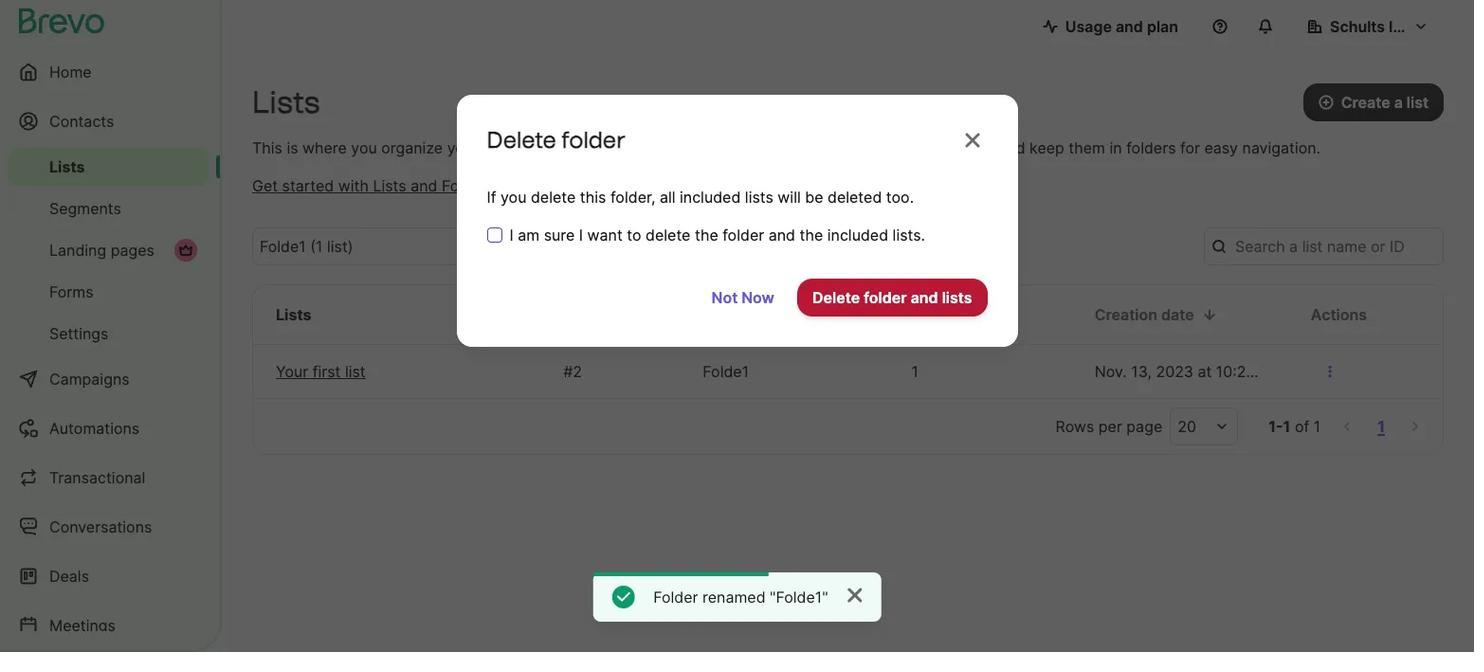 Task type: locate. For each thing, give the bounding box(es) containing it.
meetings
[[49, 616, 116, 635]]

list right a
[[1407, 93, 1429, 112]]

you right if
[[500, 188, 527, 207]]

delete for edit folder
[[769, 237, 817, 256]]

1 vertical spatial list
[[345, 362, 366, 381]]

1 horizontal spatial folder
[[703, 305, 749, 324]]

i left am
[[510, 226, 514, 245]]

manage
[[665, 138, 722, 157]]

0 vertical spatial delete folder
[[487, 126, 625, 154]]

folde1 inside popup button
[[260, 237, 306, 256]]

pages
[[111, 241, 154, 260]]

0 vertical spatial lists
[[783, 138, 812, 157]]

this
[[580, 188, 606, 207]]

None field
[[260, 235, 557, 258]]

your first list
[[276, 362, 366, 381]]

folde1 for folde1 (1 list)
[[260, 237, 306, 256]]

included
[[680, 188, 741, 207], [827, 226, 888, 245]]

for
[[816, 138, 836, 157], [1180, 138, 1200, 157]]

1 vertical spatial folde1
[[703, 362, 749, 381]]

if you delete this folder, all included lists will be deleted too.
[[487, 188, 914, 207]]

folde1 left (1
[[260, 237, 306, 256]]

1 horizontal spatial you
[[500, 188, 527, 207]]

delete right to
[[646, 226, 691, 245]]

delete down delete folder button
[[812, 288, 860, 307]]

at
[[1198, 362, 1212, 381]]

0 vertical spatial contacts
[[49, 112, 114, 131]]

lists. right your
[[483, 138, 516, 157]]

0 horizontal spatial i
[[510, 226, 514, 245]]

will
[[778, 188, 801, 207]]

for left the targeted
[[816, 138, 836, 157]]

get
[[252, 176, 278, 195]]

get started with lists and folders link
[[252, 174, 517, 197]]

2 the from the left
[[800, 226, 823, 245]]

list)
[[327, 237, 353, 256]]

am
[[1260, 362, 1283, 381]]

create,
[[520, 138, 572, 157]]

1 vertical spatial delete folder
[[769, 237, 864, 256]]

0 horizontal spatial lists.
[[483, 138, 516, 157]]

to
[[627, 226, 641, 245]]

lists right with
[[373, 176, 406, 195]]

0 horizontal spatial included
[[680, 188, 741, 207]]

actions
[[1311, 305, 1367, 324]]

i
[[510, 226, 514, 245], [579, 226, 583, 245]]

1 vertical spatial folder
[[653, 588, 698, 607]]

0 vertical spatial segments
[[591, 176, 663, 195]]

delete folder and lists
[[812, 288, 972, 307]]

0 horizontal spatial segments
[[49, 199, 121, 218]]

# 2
[[563, 362, 582, 381]]

0 horizontal spatial list
[[345, 362, 366, 381]]

i right sure
[[579, 226, 583, 245]]

you up get started with lists and folders on the top of the page
[[351, 138, 377, 157]]

lists left vs
[[532, 176, 566, 195]]

schults inc button
[[1292, 8, 1444, 46]]

1 horizontal spatial lists.
[[893, 226, 925, 245]]

folder for delete folder button
[[821, 237, 864, 256]]

list right first
[[345, 362, 366, 381]]

be
[[805, 188, 823, 207]]

transactional
[[49, 468, 145, 487]]

conversations
[[49, 518, 152, 537]]

create a list
[[1341, 93, 1429, 112]]

0 vertical spatial delete
[[531, 188, 576, 207]]

i am sure i want to delete the folder and the included lists.
[[510, 226, 925, 245]]

folder renamed "folde1"
[[653, 588, 828, 607]]

1 vertical spatial contacts
[[911, 305, 978, 324]]

1 horizontal spatial i
[[579, 226, 583, 245]]

1 vertical spatial lists.
[[893, 226, 925, 245]]

folder down 'notification timer' progress bar
[[653, 588, 698, 607]]

home
[[49, 63, 92, 82]]

schults inc
[[1330, 17, 1411, 36]]

1 vertical spatial delete
[[769, 237, 817, 256]]

1 horizontal spatial delete
[[646, 226, 691, 245]]

creation
[[1095, 305, 1157, 324]]

the down if you delete this folder, all included lists will be deleted too.
[[695, 226, 718, 245]]

folder for delete folder and lists button
[[864, 288, 907, 307]]

folder down i am sure i want to delete the folder and the included lists.
[[703, 305, 749, 324]]

folder inside "button"
[[667, 237, 711, 256]]

1 horizontal spatial the
[[800, 226, 823, 245]]

segments inside 'link'
[[591, 176, 663, 195]]

2 vertical spatial lists
[[942, 288, 972, 307]]

started
[[282, 176, 334, 195]]

0 vertical spatial folder
[[703, 305, 749, 324]]

usage and plan
[[1065, 17, 1178, 36]]

contacts link
[[8, 99, 209, 144]]

1
[[911, 362, 918, 381], [1283, 417, 1290, 436], [1314, 417, 1321, 436], [1377, 417, 1385, 436]]

0 vertical spatial list
[[1407, 93, 1429, 112]]

delete folder up vs
[[487, 126, 625, 154]]

included down deleted
[[827, 226, 888, 245]]

0 vertical spatial included
[[680, 188, 741, 207]]

custom
[[726, 138, 779, 157]]

13,
[[1131, 362, 1152, 381]]

you
[[351, 138, 377, 157], [500, 188, 527, 207]]

Search a list name or ID search field
[[1204, 228, 1444, 265]]

if
[[487, 188, 496, 207]]

delete right your
[[487, 126, 556, 154]]

landing
[[49, 241, 106, 260]]

1 button
[[1374, 413, 1389, 440]]

0 horizontal spatial delete folder
[[487, 126, 625, 154]]

folder
[[561, 126, 625, 154], [723, 226, 764, 245], [667, 237, 711, 256], [821, 237, 864, 256], [864, 288, 907, 307]]

rows per page
[[1056, 417, 1162, 436]]

delete folder
[[487, 126, 625, 154], [769, 237, 864, 256]]

folder for folder renamed "folde1"
[[653, 588, 698, 607]]

#
[[563, 362, 573, 381]]

included up i am sure i want to delete the folder and the included lists.
[[680, 188, 741, 207]]

your
[[276, 362, 308, 381]]

lists
[[783, 138, 812, 157], [745, 188, 773, 207], [942, 288, 972, 307]]

lists up segments link
[[49, 157, 85, 176]]

for left easy
[[1180, 138, 1200, 157]]

0 vertical spatial you
[[351, 138, 377, 157]]

delete folder inside button
[[769, 237, 864, 256]]

list inside button
[[1407, 93, 1429, 112]]

1 vertical spatial delete
[[646, 226, 691, 245]]

1 vertical spatial lists
[[745, 188, 773, 207]]

keep
[[1030, 138, 1064, 157]]

this
[[252, 138, 282, 157]]

0 horizontal spatial for
[[816, 138, 836, 157]]

your first list link
[[276, 360, 518, 383]]

1 horizontal spatial list
[[1407, 93, 1429, 112]]

0 horizontal spatial folde1
[[260, 237, 306, 256]]

delete
[[531, 188, 576, 207], [646, 226, 691, 245]]

first
[[313, 362, 341, 381]]

create
[[1341, 93, 1390, 112]]

lists. down too.
[[893, 226, 925, 245]]

is
[[287, 138, 298, 157]]

and
[[1116, 17, 1143, 36], [634, 138, 660, 157], [998, 138, 1025, 157], [411, 176, 437, 195], [768, 226, 795, 245], [911, 288, 938, 307]]

2 horizontal spatial lists
[[942, 288, 972, 307]]

modify,
[[576, 138, 629, 157]]

1 horizontal spatial folde1
[[703, 362, 749, 381]]

delete down will
[[769, 237, 817, 256]]

1 horizontal spatial segments
[[591, 176, 663, 195]]

delete folder down be
[[769, 237, 864, 256]]

0 horizontal spatial folder
[[653, 588, 698, 607]]

list
[[1407, 93, 1429, 112], [345, 362, 366, 381]]

campaigns
[[49, 370, 130, 389]]

0 horizontal spatial you
[[351, 138, 377, 157]]

0 horizontal spatial the
[[695, 226, 718, 245]]

lists.
[[483, 138, 516, 157], [893, 226, 925, 245]]

the down be
[[800, 226, 823, 245]]

2 vertical spatial delete
[[812, 288, 860, 307]]

folde1 down "not"
[[703, 362, 749, 381]]

delete up sure
[[531, 188, 576, 207]]

per
[[1098, 417, 1122, 436]]

a
[[1394, 93, 1403, 112]]

20 button
[[1170, 408, 1238, 446]]

not now
[[712, 288, 774, 307]]

1 horizontal spatial for
[[1180, 138, 1200, 157]]

0 vertical spatial folde1
[[260, 237, 306, 256]]

1 vertical spatial included
[[827, 226, 888, 245]]

of
[[1295, 417, 1309, 436]]

folde1 (1 list) button
[[252, 228, 588, 265]]

1 for from the left
[[816, 138, 836, 157]]

folde1
[[260, 237, 306, 256], [703, 362, 749, 381]]

1 horizontal spatial delete folder
[[769, 237, 864, 256]]

contacts
[[49, 112, 114, 131], [911, 305, 978, 324]]

lists inside button
[[942, 288, 972, 307]]



Task type: describe. For each thing, give the bounding box(es) containing it.
home link
[[8, 49, 209, 95]]

0 vertical spatial delete
[[487, 126, 556, 154]]

now
[[741, 288, 774, 307]]

want
[[587, 226, 623, 245]]

page
[[1126, 417, 1162, 436]]

lists up "your"
[[276, 305, 311, 324]]

settings link
[[8, 315, 209, 353]]

folder for the 'edit folder' "button"
[[667, 237, 711, 256]]

meetings link
[[8, 603, 209, 648]]

landing pages link
[[8, 231, 209, 269]]

folde1 (1 list)
[[260, 237, 353, 256]]

1 vertical spatial segments
[[49, 199, 121, 218]]

transactional link
[[8, 455, 209, 501]]

2
[[573, 362, 582, 381]]

delete folder and lists button
[[797, 279, 987, 317]]

0 vertical spatial lists.
[[483, 138, 516, 157]]

settings
[[49, 324, 108, 343]]

automations link
[[8, 406, 209, 451]]

navigation.
[[1242, 138, 1320, 157]]

get started with lists and folders
[[252, 176, 494, 195]]

with
[[338, 176, 369, 195]]

1 horizontal spatial included
[[827, 226, 888, 245]]

2 for from the left
[[1180, 138, 1200, 157]]

them
[[1069, 138, 1105, 157]]

lists vs segments
[[532, 176, 663, 195]]

0 horizontal spatial contacts
[[49, 112, 114, 131]]

0 horizontal spatial delete
[[531, 188, 576, 207]]

not now button
[[696, 279, 790, 317]]

notification timer progress bar
[[593, 573, 767, 576]]

2023
[[1156, 362, 1193, 381]]

this is where you organize your lists. create, modify, and manage custom lists for targeted interactions, and keep them in folders for easy navigation.
[[252, 138, 1320, 157]]

sure
[[544, 226, 575, 245]]

segments link
[[8, 190, 209, 228]]

lists vs segments link
[[532, 174, 685, 197]]

nov. 13, 2023 at 10:29 am
[[1095, 362, 1283, 381]]

am
[[518, 226, 540, 245]]

plan
[[1147, 17, 1178, 36]]

rows
[[1056, 417, 1094, 436]]

delete folder button
[[731, 228, 879, 265]]

folders
[[442, 176, 494, 195]]

creation date
[[1095, 305, 1194, 324]]

folder,
[[610, 188, 655, 207]]

inc
[[1389, 17, 1411, 36]]

conversations link
[[8, 504, 209, 550]]

1-
[[1269, 417, 1283, 436]]

not
[[712, 288, 738, 307]]

interactions,
[[906, 138, 994, 157]]

lists inside lists vs segments 'link'
[[532, 176, 566, 195]]

edit folder
[[635, 237, 711, 256]]

left___rvooi image
[[178, 243, 193, 258]]

delete for not now
[[812, 288, 860, 307]]

10:29
[[1216, 362, 1255, 381]]

your
[[447, 138, 479, 157]]

campaigns link
[[8, 356, 209, 402]]

date
[[1161, 305, 1194, 324]]

20
[[1178, 417, 1196, 436]]

schults
[[1330, 17, 1385, 36]]

1 horizontal spatial lists
[[783, 138, 812, 157]]

2 i from the left
[[579, 226, 583, 245]]

easy
[[1204, 138, 1238, 157]]

deals
[[49, 567, 89, 586]]

usage and plan button
[[1027, 8, 1193, 46]]

forms
[[49, 282, 93, 301]]

targeted
[[840, 138, 901, 157]]

none field inside folde1 (1 list) popup button
[[260, 235, 557, 258]]

1 i from the left
[[510, 226, 514, 245]]

forms link
[[8, 273, 209, 311]]

all
[[660, 188, 675, 207]]

edit
[[635, 237, 664, 256]]

folde1 for folde1
[[703, 362, 749, 381]]

list for create a list
[[1407, 93, 1429, 112]]

deals link
[[8, 554, 209, 599]]

lists link
[[8, 148, 209, 186]]

automations
[[49, 419, 140, 438]]

0 horizontal spatial lists
[[745, 188, 773, 207]]

folders
[[1126, 138, 1176, 157]]

1 the from the left
[[695, 226, 718, 245]]

organize
[[381, 138, 443, 157]]

usage
[[1065, 17, 1112, 36]]

1 horizontal spatial contacts
[[911, 305, 978, 324]]

folder for folder
[[703, 305, 749, 324]]

edit folder button
[[597, 228, 726, 265]]

too.
[[886, 188, 914, 207]]

list for your first list
[[345, 362, 366, 381]]

create a list button
[[1303, 83, 1444, 121]]

lists up "is"
[[252, 84, 320, 120]]

lists inside get started with lists and folders link
[[373, 176, 406, 195]]

1 inside button
[[1377, 417, 1385, 436]]

1 vertical spatial you
[[500, 188, 527, 207]]

where
[[302, 138, 347, 157]]

"folde1"
[[770, 588, 828, 607]]

landing pages
[[49, 241, 154, 260]]

vs
[[570, 176, 586, 195]]

1-1 of 1
[[1269, 417, 1321, 436]]

(1
[[310, 237, 323, 256]]



Task type: vqa. For each thing, say whether or not it's contained in the screenshot.
"Member" for Member of a list
no



